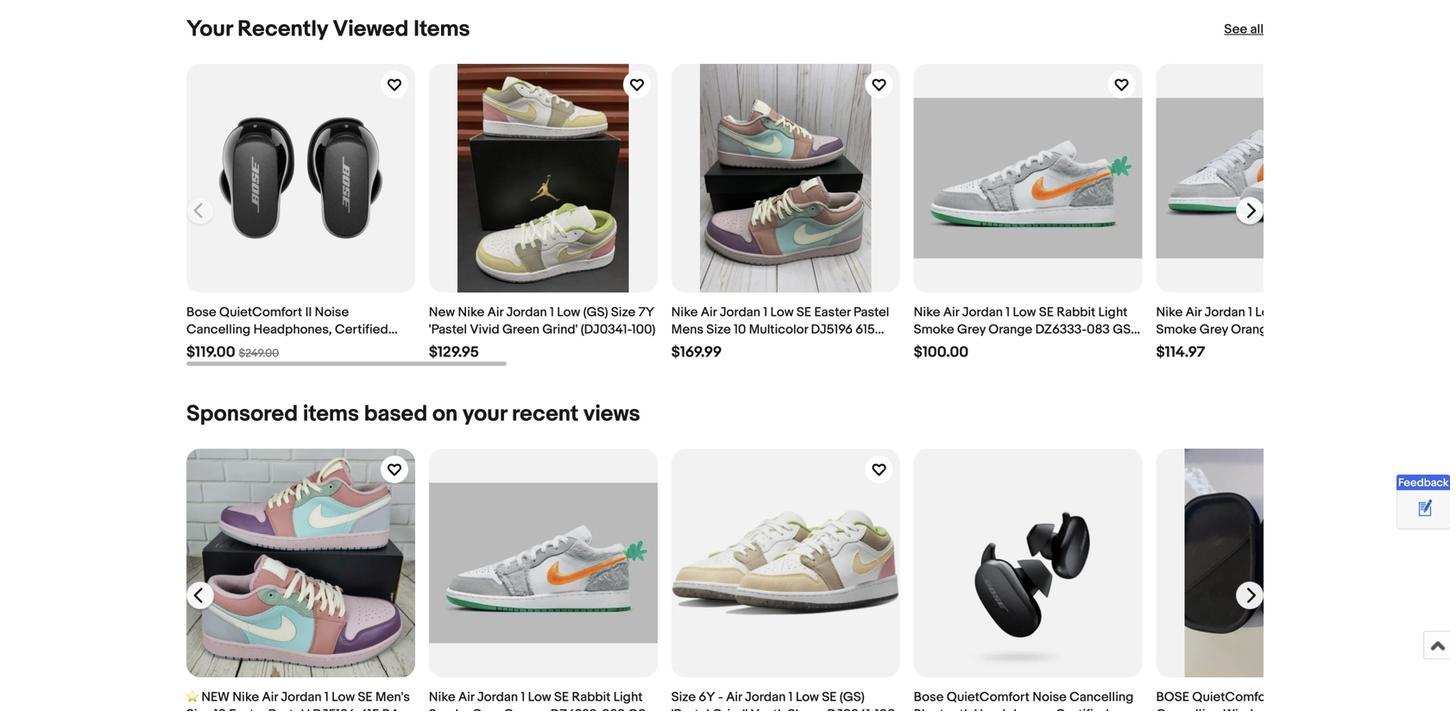Task type: describe. For each thing, give the bounding box(es) containing it.
grey for $114.97
[[1200, 322, 1228, 337]]

se for nike air jordan 1 low se rabbit light smoke grey orange dz6333-083 g
[[554, 689, 569, 705]]

$100.00 text field
[[914, 343, 969, 362]]

615 inside nike air jordan 1 low se easter pastel mens size 10  multicolor dj5196 615 rare
[[856, 322, 875, 337]]

multicolor
[[749, 322, 808, 337]]

⭐
[[186, 689, 199, 705]]

low inside nike air jordan 1 low se easter pastel mens size 10  multicolor dj5196 615 rare
[[770, 305, 794, 320]]

shoes
[[788, 707, 824, 711]]

10 for easter
[[214, 707, 226, 711]]

6y
[[699, 689, 715, 705]]

size inside 'new nike air jordan 1 low (gs) size 7y 'pastel vivid green grind' (dj0341-100) $129.95'
[[611, 305, 636, 320]]

sponsored
[[186, 401, 298, 428]]

rabbit for $100.00
[[1057, 305, 1095, 320]]

bose quietcomfort qc35 ii noise cancelling wireless headphones
[[1156, 689, 1360, 711]]

rare
[[671, 339, 698, 355]]

on
[[432, 401, 458, 428]]

orange for $114.97
[[1231, 322, 1275, 337]]

bose quietcomfort noise cancelling bluetooth headphones, certifie link
[[914, 449, 1142, 711]]

rabbit inside nike air jordan 1 low se rabbit light smoke grey orange dz6333-083 g
[[572, 689, 611, 705]]

noise inside "bose quietcomfort ii noise cancelling headphones, certified refurbished"
[[315, 305, 349, 320]]

your
[[186, 16, 233, 43]]

$100.00
[[914, 343, 969, 362]]

bose for bose quietcomfort ii noise cancelling headphones, certified refurbished
[[186, 305, 216, 320]]

air inside 'new nike air jordan 1 low (gs) size 7y 'pastel vivid green grind' (dj0341-100) $129.95'
[[487, 305, 503, 320]]

jordan inside nike air jordan 1 low se rabbit light smoke grey orange dz6333-083 gs new
[[962, 305, 1003, 320]]

dj0341-
[[827, 707, 875, 711]]

jordan inside 'new nike air jordan 1 low (gs) size 7y 'pastel vivid green grind' (dj0341-100) $129.95'
[[506, 305, 547, 320]]

cancelling inside "bose quietcomfort ii noise cancelling headphones, certified refurbished"
[[186, 322, 251, 337]]

nike for nike air jordan 1 low se easter pastel mens size 10  multicolor dj5196 615 rare
[[671, 305, 698, 320]]

recently
[[237, 16, 328, 43]]

size 6y - air jordan 1 low se (gs) 'pastel grind' youth shoes dj0341-100
[[671, 689, 895, 711]]

qc35
[[1278, 689, 1314, 705]]

smoke for $100.00
[[914, 322, 954, 337]]

light for $100.00
[[1098, 305, 1128, 320]]

based
[[364, 401, 428, 428]]

nike air jordan 1 low se rabbit light smoke grey orange dz6333-083 gs sizes new
[[1156, 305, 1373, 355]]

100
[[875, 707, 895, 711]]

ii inside "bose quietcomfort ii noise cancelling headphones, certified refurbished"
[[305, 305, 312, 320]]

your recently viewed items link
[[186, 16, 470, 43]]

smoke inside nike air jordan 1 low se rabbit light smoke grey orange dz6333-083 g
[[429, 707, 469, 711]]

air inside nike air jordan 1 low se rabbit light smoke grey orange dz6333-083 gs sizes new
[[1186, 305, 1202, 320]]

items
[[414, 16, 470, 43]]

bose quietcomfort qc35 ii noise cancelling wireless headphones link
[[1156, 449, 1385, 711]]

ii inside bose quietcomfort qc35 ii noise cancelling wireless headphones
[[1316, 689, 1323, 705]]

$129.95 text field
[[429, 343, 479, 362]]

smoke for $114.97
[[1156, 322, 1197, 337]]

dj5196-
[[313, 707, 360, 711]]

new inside nike air jordan 1 low se rabbit light smoke grey orange dz6333-083 gs sizes new
[[1190, 339, 1216, 355]]

previous price $249.00 text field
[[239, 347, 279, 360]]

new inside nike air jordan 1 low se rabbit light smoke grey orange dz6333-083 gs new
[[914, 339, 940, 355]]

see all
[[1224, 22, 1264, 37]]

$119.00 text field
[[186, 343, 235, 362]]

se inside size 6y - air jordan 1 low se (gs) 'pastel grind' youth shoes dj0341-100
[[822, 689, 837, 705]]

dz6333- for $114.97
[[1278, 322, 1329, 337]]

new
[[201, 689, 230, 705]]

jordan inside size 6y - air jordan 1 low se (gs) 'pastel grind' youth shoes dj0341-100
[[745, 689, 786, 705]]

pastel inside nike air jordan 1 low se easter pastel mens size 10  multicolor dj5196 615 rare
[[854, 305, 889, 320]]

air inside nike air jordan 1 low se rabbit light smoke grey orange dz6333-083 g
[[458, 689, 474, 705]]

air inside size 6y - air jordan 1 low se (gs) 'pastel grind' youth shoes dj0341-100
[[726, 689, 742, 705]]

nike air jordan 1 low se rabbit light smoke grey orange dz6333-083 gs new
[[914, 305, 1131, 355]]

grind' inside size 6y - air jordan 1 low se (gs) 'pastel grind' youth shoes dj0341-100
[[712, 707, 748, 711]]

easter inside ⭐ new nike air jordan 1 low se men's size 10 easter pastel | dj5196-615 rar
[[229, 707, 265, 711]]

views
[[584, 401, 640, 428]]

low inside 'new nike air jordan 1 low (gs) size 7y 'pastel vivid green grind' (dj0341-100) $129.95'
[[557, 305, 580, 320]]

low inside nike air jordan 1 low se rabbit light smoke grey orange dz6333-083 g
[[528, 689, 551, 705]]

low inside nike air jordan 1 low se rabbit light smoke grey orange dz6333-083 gs new
[[1013, 305, 1036, 320]]

low inside size 6y - air jordan 1 low se (gs) 'pastel grind' youth shoes dj0341-100
[[796, 689, 819, 705]]

bose quietcomfort ii noise cancelling headphones, certified refurbished
[[186, 305, 388, 355]]

083 for $100.00
[[1087, 322, 1110, 337]]

grey inside nike air jordan 1 low se rabbit light smoke grey orange dz6333-083 g
[[472, 707, 501, 711]]

'pastel for new nike air jordan 1 low (gs) size 7y 'pastel vivid green grind' (dj0341-100) $129.95
[[429, 322, 467, 337]]

10 for multicolor
[[734, 322, 746, 337]]

certified
[[335, 322, 388, 337]]

new inside 'new nike air jordan 1 low (gs) size 7y 'pastel vivid green grind' (dj0341-100) $129.95'
[[429, 305, 455, 320]]

grey for $100.00
[[957, 322, 986, 337]]

youth
[[751, 707, 785, 711]]

low inside ⭐ new nike air jordan 1 low se men's size 10 easter pastel | dj5196-615 rar
[[332, 689, 355, 705]]

$129.95
[[429, 343, 479, 362]]

your
[[463, 401, 507, 428]]

083 for $114.97
[[1329, 322, 1352, 337]]

light inside nike air jordan 1 low se rabbit light smoke grey orange dz6333-083 g
[[613, 689, 643, 705]]

615 inside ⭐ new nike air jordan 1 low se men's size 10 easter pastel | dj5196-615 rar
[[360, 707, 379, 711]]

quietcomfort for qc35
[[1192, 689, 1275, 705]]

size inside size 6y - air jordan 1 low se (gs) 'pastel grind' youth shoes dj0341-100
[[671, 689, 696, 705]]

dj5196
[[811, 322, 853, 337]]

1 inside size 6y - air jordan 1 low se (gs) 'pastel grind' youth shoes dj0341-100
[[789, 689, 793, 705]]

$169.99
[[671, 343, 722, 362]]



Task type: vqa. For each thing, say whether or not it's contained in the screenshot.
Headphones,
yes



Task type: locate. For each thing, give the bounding box(es) containing it.
1 horizontal spatial (gs)
[[840, 689, 865, 705]]

rabbit for $114.97
[[1299, 305, 1338, 320]]

10 inside nike air jordan 1 low se easter pastel mens size 10  multicolor dj5196 615 rare
[[734, 322, 746, 337]]

0 horizontal spatial (gs)
[[583, 305, 608, 320]]

1 inside nike air jordan 1 low se easter pastel mens size 10  multicolor dj5196 615 rare
[[763, 305, 767, 320]]

orange inside nike air jordan 1 low se rabbit light smoke grey orange dz6333-083 gs new
[[989, 322, 1032, 337]]

1 horizontal spatial light
[[1098, 305, 1128, 320]]

smoke inside nike air jordan 1 low se rabbit light smoke grey orange dz6333-083 gs new
[[914, 322, 954, 337]]

nike inside ⭐ new nike air jordan 1 low se men's size 10 easter pastel | dj5196-615 rar
[[233, 689, 259, 705]]

se
[[797, 305, 811, 320], [1039, 305, 1054, 320], [1281, 305, 1296, 320], [358, 689, 373, 705], [554, 689, 569, 705], [822, 689, 837, 705]]

headphones, inside "bose quietcomfort ii noise cancelling headphones, certified refurbished"
[[253, 322, 332, 337]]

dz6333- inside nike air jordan 1 low se rabbit light smoke grey orange dz6333-083 g
[[550, 707, 602, 711]]

(gs) up dj0341-
[[840, 689, 865, 705]]

headphones, up $249.00
[[253, 322, 332, 337]]

1 vertical spatial cancelling
[[1070, 689, 1134, 705]]

se for nike air jordan 1 low se rabbit light smoke grey orange dz6333-083 gs new
[[1039, 305, 1054, 320]]

1 inside ⭐ new nike air jordan 1 low se men's size 10 easter pastel | dj5196-615 rar
[[324, 689, 329, 705]]

nike up "$100.00"
[[914, 305, 940, 320]]

air right men's
[[458, 689, 474, 705]]

smoke inside nike air jordan 1 low se rabbit light smoke grey orange dz6333-083 gs sizes new
[[1156, 322, 1197, 337]]

0 horizontal spatial new
[[429, 305, 455, 320]]

10
[[734, 322, 746, 337], [214, 707, 226, 711]]

(dj0341-
[[581, 322, 632, 337]]

bose for bose quietcomfort noise cancelling bluetooth headphones, certifie
[[914, 689, 944, 705]]

grey inside nike air jordan 1 low se rabbit light smoke grey orange dz6333-083 gs new
[[957, 322, 986, 337]]

2 horizontal spatial rabbit
[[1299, 305, 1338, 320]]

083 inside nike air jordan 1 low se rabbit light smoke grey orange dz6333-083 gs new
[[1087, 322, 1110, 337]]

easter down new
[[229, 707, 265, 711]]

dz6333- for $100.00
[[1035, 322, 1087, 337]]

0 horizontal spatial 615
[[360, 707, 379, 711]]

2 horizontal spatial 083
[[1329, 322, 1352, 337]]

nike right men's
[[429, 689, 455, 705]]

2 horizontal spatial grey
[[1200, 322, 1228, 337]]

1 horizontal spatial new
[[914, 339, 940, 355]]

0 vertical spatial (gs)
[[583, 305, 608, 320]]

size down ⭐
[[186, 707, 211, 711]]

se inside nike air jordan 1 low se rabbit light smoke grey orange dz6333-083 g
[[554, 689, 569, 705]]

smoke
[[914, 322, 954, 337], [1156, 322, 1197, 337], [429, 707, 469, 711]]

dz6333- inside nike air jordan 1 low se rabbit light smoke grey orange dz6333-083 gs new
[[1035, 322, 1087, 337]]

nike up sizes
[[1156, 305, 1183, 320]]

1 vertical spatial 'pastel
[[671, 707, 709, 711]]

'pastel for size 6y - air jordan 1 low se (gs) 'pastel grind' youth shoes dj0341-100
[[671, 707, 709, 711]]

1 vertical spatial bose
[[914, 689, 944, 705]]

1 horizontal spatial orange
[[989, 322, 1032, 337]]

sizes
[[1156, 339, 1187, 355]]

quietcomfort up wireless
[[1192, 689, 1275, 705]]

$249.00
[[239, 347, 279, 360]]

air inside nike air jordan 1 low se rabbit light smoke grey orange dz6333-083 gs new
[[943, 305, 959, 320]]

jordan
[[506, 305, 547, 320], [720, 305, 760, 320], [962, 305, 1003, 320], [1204, 305, 1245, 320], [281, 689, 322, 705], [477, 689, 518, 705], [745, 689, 786, 705]]

jordan inside ⭐ new nike air jordan 1 low se men's size 10 easter pastel | dj5196-615 rar
[[281, 689, 322, 705]]

1 vertical spatial 615
[[360, 707, 379, 711]]

nike for nike air jordan 1 low se rabbit light smoke grey orange dz6333-083 g
[[429, 689, 455, 705]]

noise inside bose quietcomfort noise cancelling bluetooth headphones, certifie
[[1032, 689, 1067, 705]]

orange inside nike air jordan 1 low se rabbit light smoke grey orange dz6333-083 g
[[504, 707, 548, 711]]

new
[[429, 305, 455, 320], [914, 339, 940, 355], [1190, 339, 1216, 355]]

1 vertical spatial grind'
[[712, 707, 748, 711]]

low inside nike air jordan 1 low se rabbit light smoke grey orange dz6333-083 gs sizes new
[[1255, 305, 1279, 320]]

nike
[[458, 305, 484, 320], [671, 305, 698, 320], [914, 305, 940, 320], [1156, 305, 1183, 320], [233, 689, 259, 705], [429, 689, 455, 705]]

10 left multicolor
[[734, 322, 746, 337]]

1 horizontal spatial easter
[[814, 305, 851, 320]]

gs inside nike air jordan 1 low se rabbit light smoke grey orange dz6333-083 gs sizes new
[[1355, 322, 1373, 337]]

nike inside nike air jordan 1 low se rabbit light smoke grey orange dz6333-083 g
[[429, 689, 455, 705]]

1 horizontal spatial gs
[[1355, 322, 1373, 337]]

1 horizontal spatial bose
[[914, 689, 944, 705]]

0 horizontal spatial cancelling
[[186, 322, 251, 337]]

headphones, for ii
[[253, 322, 332, 337]]

100)
[[632, 322, 656, 337]]

quietcomfort for noise
[[947, 689, 1030, 705]]

083 inside nike air jordan 1 low se rabbit light smoke grey orange dz6333-083 gs sizes new
[[1329, 322, 1352, 337]]

air up vivid
[[487, 305, 503, 320]]

0 horizontal spatial smoke
[[429, 707, 469, 711]]

air inside nike air jordan 1 low se easter pastel mens size 10  multicolor dj5196 615 rare
[[701, 305, 717, 320]]

1 horizontal spatial grey
[[957, 322, 986, 337]]

0 vertical spatial pastel
[[854, 305, 889, 320]]

size inside ⭐ new nike air jordan 1 low se men's size 10 easter pastel | dj5196-615 rar
[[186, 707, 211, 711]]

se inside nike air jordan 1 low se rabbit light smoke grey orange dz6333-083 gs sizes new
[[1281, 305, 1296, 320]]

size 6y - air jordan 1 low se (gs) 'pastel grind' youth shoes dj0341-100 link
[[671, 449, 900, 711]]

sponsored items based on your recent views
[[186, 401, 640, 428]]

1 inside nike air jordan 1 low se rabbit light smoke grey orange dz6333-083 g
[[521, 689, 525, 705]]

dz6333-
[[1035, 322, 1087, 337], [1278, 322, 1329, 337], [550, 707, 602, 711]]

1 horizontal spatial noise
[[1032, 689, 1067, 705]]

0 horizontal spatial dz6333-
[[550, 707, 602, 711]]

low
[[557, 305, 580, 320], [770, 305, 794, 320], [1013, 305, 1036, 320], [1255, 305, 1279, 320], [332, 689, 355, 705], [528, 689, 551, 705], [796, 689, 819, 705]]

1 horizontal spatial rabbit
[[1057, 305, 1095, 320]]

615 right dj5196
[[856, 322, 875, 337]]

nike right new
[[233, 689, 259, 705]]

1
[[550, 305, 554, 320], [763, 305, 767, 320], [1006, 305, 1010, 320], [1248, 305, 1252, 320], [324, 689, 329, 705], [521, 689, 525, 705], [789, 689, 793, 705]]

0 horizontal spatial quietcomfort
[[219, 305, 302, 320]]

rabbit inside nike air jordan 1 low se rabbit light smoke grey orange dz6333-083 gs new
[[1057, 305, 1095, 320]]

orange for $100.00
[[989, 322, 1032, 337]]

$119.00 $249.00
[[186, 343, 279, 362]]

2 horizontal spatial smoke
[[1156, 322, 1197, 337]]

all
[[1250, 22, 1264, 37]]

(gs)
[[583, 305, 608, 320], [840, 689, 865, 705]]

refurbished
[[186, 339, 258, 355]]

0 horizontal spatial orange
[[504, 707, 548, 711]]

air up 'mens' at the left top of page
[[701, 305, 717, 320]]

se for nike air jordan 1 low se rabbit light smoke grey orange dz6333-083 gs sizes new
[[1281, 305, 1296, 320]]

0 vertical spatial headphones,
[[253, 322, 332, 337]]

grey inside nike air jordan 1 low se rabbit light smoke grey orange dz6333-083 gs sizes new
[[1200, 322, 1228, 337]]

083
[[1087, 322, 1110, 337], [1329, 322, 1352, 337], [602, 707, 625, 711]]

7y
[[638, 305, 654, 320]]

0 vertical spatial 'pastel
[[429, 322, 467, 337]]

2 horizontal spatial dz6333-
[[1278, 322, 1329, 337]]

bose up bluetooth on the right bottom
[[914, 689, 944, 705]]

0 vertical spatial cancelling
[[186, 322, 251, 337]]

1 gs from the left
[[1113, 322, 1131, 337]]

cancelling left bose
[[1070, 689, 1134, 705]]

pastel inside ⭐ new nike air jordan 1 low se men's size 10 easter pastel | dj5196-615 rar
[[268, 707, 304, 711]]

'pastel down 6y
[[671, 707, 709, 711]]

rabbit inside nike air jordan 1 low se rabbit light smoke grey orange dz6333-083 gs sizes new
[[1299, 305, 1338, 320]]

noise inside bose quietcomfort qc35 ii noise cancelling wireless headphones
[[1326, 689, 1360, 705]]

10 down new
[[214, 707, 226, 711]]

bose
[[186, 305, 216, 320], [914, 689, 944, 705]]

air up sizes
[[1186, 305, 1202, 320]]

quietcomfort inside bose quietcomfort noise cancelling bluetooth headphones, certifie
[[947, 689, 1030, 705]]

1 vertical spatial pastel
[[268, 707, 304, 711]]

air right new
[[262, 689, 278, 705]]

bose inside bose quietcomfort noise cancelling bluetooth headphones, certifie
[[914, 689, 944, 705]]

2 gs from the left
[[1355, 322, 1373, 337]]

recent
[[512, 401, 579, 428]]

ii
[[305, 305, 312, 320], [1316, 689, 1323, 705]]

1 inside nike air jordan 1 low se rabbit light smoke grey orange dz6333-083 gs sizes new
[[1248, 305, 1252, 320]]

0 horizontal spatial 083
[[602, 707, 625, 711]]

0 vertical spatial grind'
[[542, 322, 578, 337]]

nike air jordan 1 low se rabbit light smoke grey orange dz6333-083 g link
[[429, 449, 657, 711]]

air inside ⭐ new nike air jordan 1 low se men's size 10 easter pastel | dj5196-615 rar
[[262, 689, 278, 705]]

$119.00
[[186, 343, 235, 362]]

0 horizontal spatial light
[[613, 689, 643, 705]]

air right -
[[726, 689, 742, 705]]

1 vertical spatial easter
[[229, 707, 265, 711]]

orange inside nike air jordan 1 low se rabbit light smoke grey orange dz6333-083 gs sizes new
[[1231, 322, 1275, 337]]

feedback
[[1398, 476, 1449, 490]]

light inside nike air jordan 1 low se rabbit light smoke grey orange dz6333-083 gs sizes new
[[1341, 305, 1370, 320]]

nike inside 'new nike air jordan 1 low (gs) size 7y 'pastel vivid green grind' (dj0341-100) $129.95'
[[458, 305, 484, 320]]

nike for nike air jordan 1 low se rabbit light smoke grey orange dz6333-083 gs sizes new
[[1156, 305, 1183, 320]]

1 inside 'new nike air jordan 1 low (gs) size 7y 'pastel vivid green grind' (dj0341-100) $129.95'
[[550, 305, 554, 320]]

1 horizontal spatial quietcomfort
[[947, 689, 1030, 705]]

615 down men's
[[360, 707, 379, 711]]

grind' down -
[[712, 707, 748, 711]]

'pastel inside size 6y - air jordan 1 low se (gs) 'pastel grind' youth shoes dj0341-100
[[671, 707, 709, 711]]

cancelling down bose
[[1156, 707, 1220, 711]]

bluetooth
[[914, 707, 971, 711]]

1 vertical spatial ii
[[1316, 689, 1323, 705]]

cancelling inside bose quietcomfort noise cancelling bluetooth headphones, certifie
[[1070, 689, 1134, 705]]

0 vertical spatial 615
[[856, 322, 875, 337]]

'pastel inside 'new nike air jordan 1 low (gs) size 7y 'pastel vivid green grind' (dj0341-100) $129.95'
[[429, 322, 467, 337]]

pastel
[[854, 305, 889, 320], [268, 707, 304, 711]]

0 horizontal spatial grey
[[472, 707, 501, 711]]

gs for $100.00
[[1113, 322, 1131, 337]]

$114.97
[[1156, 343, 1205, 362]]

nike up 'mens' at the left top of page
[[671, 305, 698, 320]]

nike inside nike air jordan 1 low se rabbit light smoke grey orange dz6333-083 gs sizes new
[[1156, 305, 1183, 320]]

bose
[[1156, 689, 1189, 705]]

1 inside nike air jordan 1 low se rabbit light smoke grey orange dz6333-083 gs new
[[1006, 305, 1010, 320]]

size right 'mens' at the left top of page
[[706, 322, 731, 337]]

bose quietcomfort noise cancelling bluetooth headphones, certifie
[[914, 689, 1134, 711]]

$169.99 text field
[[671, 343, 722, 362]]

1 horizontal spatial 'pastel
[[671, 707, 709, 711]]

easter
[[814, 305, 851, 320], [229, 707, 265, 711]]

mens
[[671, 322, 703, 337]]

green
[[502, 322, 539, 337]]

men's
[[375, 689, 410, 705]]

headphones, for noise
[[974, 707, 1053, 711]]

0 horizontal spatial pastel
[[268, 707, 304, 711]]

cancelling inside bose quietcomfort qc35 ii noise cancelling wireless headphones
[[1156, 707, 1220, 711]]

2 horizontal spatial noise
[[1326, 689, 1360, 705]]

1 horizontal spatial dz6333-
[[1035, 322, 1087, 337]]

10 inside ⭐ new nike air jordan 1 low se men's size 10 easter pastel | dj5196-615 rar
[[214, 707, 226, 711]]

size inside nike air jordan 1 low se easter pastel mens size 10  multicolor dj5196 615 rare
[[706, 322, 731, 337]]

see all link
[[1224, 21, 1264, 38]]

headphones, inside bose quietcomfort noise cancelling bluetooth headphones, certifie
[[974, 707, 1053, 711]]

new nike air jordan 1 low (gs) size 7y 'pastel vivid green grind' (dj0341-100) $129.95
[[429, 305, 656, 362]]

-
[[718, 689, 723, 705]]

jordan inside nike air jordan 1 low se rabbit light smoke grey orange dz6333-083 gs sizes new
[[1204, 305, 1245, 320]]

light inside nike air jordan 1 low se rabbit light smoke grey orange dz6333-083 gs new
[[1098, 305, 1128, 320]]

size
[[611, 305, 636, 320], [706, 322, 731, 337], [671, 689, 696, 705], [186, 707, 211, 711]]

2 vertical spatial cancelling
[[1156, 707, 1220, 711]]

headphones, right bluetooth on the right bottom
[[974, 707, 1053, 711]]

0 horizontal spatial headphones,
[[253, 322, 332, 337]]

0 horizontal spatial noise
[[315, 305, 349, 320]]

⭐ new nike air jordan 1 low se men's size 10 easter pastel | dj5196-615 rar
[[186, 689, 415, 711]]

2 horizontal spatial quietcomfort
[[1192, 689, 1275, 705]]

jordan inside nike air jordan 1 low se rabbit light smoke grey orange dz6333-083 g
[[477, 689, 518, 705]]

jordan inside nike air jordan 1 low se easter pastel mens size 10  multicolor dj5196 615 rare
[[720, 305, 760, 320]]

quietcomfort inside bose quietcomfort qc35 ii noise cancelling wireless headphones
[[1192, 689, 1275, 705]]

se inside nike air jordan 1 low se easter pastel mens size 10  multicolor dj5196 615 rare
[[797, 305, 811, 320]]

headphones,
[[253, 322, 332, 337], [974, 707, 1053, 711]]

1 vertical spatial 10
[[214, 707, 226, 711]]

grind' right green in the left of the page
[[542, 322, 578, 337]]

nike for nike air jordan 1 low se rabbit light smoke grey orange dz6333-083 gs new
[[914, 305, 940, 320]]

083 inside nike air jordan 1 low se rabbit light smoke grey orange dz6333-083 g
[[602, 707, 625, 711]]

light for $114.97
[[1341, 305, 1370, 320]]

your recently viewed items
[[186, 16, 470, 43]]

0 horizontal spatial grind'
[[542, 322, 578, 337]]

items
[[303, 401, 359, 428]]

size left 7y
[[611, 305, 636, 320]]

air up $100.00 text field
[[943, 305, 959, 320]]

0 vertical spatial 10
[[734, 322, 746, 337]]

vivid
[[470, 322, 499, 337]]

0 horizontal spatial easter
[[229, 707, 265, 711]]

1 horizontal spatial cancelling
[[1070, 689, 1134, 705]]

(gs) inside size 6y - air jordan 1 low se (gs) 'pastel grind' youth shoes dj0341-100
[[840, 689, 865, 705]]

se for nike air jordan 1 low se easter pastel mens size 10  multicolor dj5196 615 rare
[[797, 305, 811, 320]]

orange
[[989, 322, 1032, 337], [1231, 322, 1275, 337], [504, 707, 548, 711]]

(gs) up (dj0341-
[[583, 305, 608, 320]]

0 horizontal spatial 'pastel
[[429, 322, 467, 337]]

cancelling up refurbished
[[186, 322, 251, 337]]

|
[[307, 707, 310, 711]]

air
[[487, 305, 503, 320], [701, 305, 717, 320], [943, 305, 959, 320], [1186, 305, 1202, 320], [262, 689, 278, 705], [458, 689, 474, 705], [726, 689, 742, 705]]

0 horizontal spatial bose
[[186, 305, 216, 320]]

2 horizontal spatial light
[[1341, 305, 1370, 320]]

0 horizontal spatial gs
[[1113, 322, 1131, 337]]

0 vertical spatial bose
[[186, 305, 216, 320]]

1 horizontal spatial 083
[[1087, 322, 1110, 337]]

grind'
[[542, 322, 578, 337], [712, 707, 748, 711]]

light
[[1098, 305, 1128, 320], [1341, 305, 1370, 320], [613, 689, 643, 705]]

noise
[[315, 305, 349, 320], [1032, 689, 1067, 705], [1326, 689, 1360, 705]]

quietcomfort up $249.00
[[219, 305, 302, 320]]

bose inside "bose quietcomfort ii noise cancelling headphones, certified refurbished"
[[186, 305, 216, 320]]

1 vertical spatial (gs)
[[840, 689, 865, 705]]

1 horizontal spatial smoke
[[914, 322, 954, 337]]

'pastel up $129.95 text box
[[429, 322, 467, 337]]

nike up vivid
[[458, 305, 484, 320]]

cancelling
[[186, 322, 251, 337], [1070, 689, 1134, 705], [1156, 707, 1220, 711]]

0 horizontal spatial ii
[[305, 305, 312, 320]]

1 horizontal spatial grind'
[[712, 707, 748, 711]]

(gs) inside 'new nike air jordan 1 low (gs) size 7y 'pastel vivid green grind' (dj0341-100) $129.95'
[[583, 305, 608, 320]]

viewed
[[333, 16, 409, 43]]

gs
[[1113, 322, 1131, 337], [1355, 322, 1373, 337]]

quietcomfort for ii
[[219, 305, 302, 320]]

size left 6y
[[671, 689, 696, 705]]

grey
[[957, 322, 986, 337], [1200, 322, 1228, 337], [472, 707, 501, 711]]

easter inside nike air jordan 1 low se easter pastel mens size 10  multicolor dj5196 615 rare
[[814, 305, 851, 320]]

se inside nike air jordan 1 low se rabbit light smoke grey orange dz6333-083 gs new
[[1039, 305, 1054, 320]]

grind' inside 'new nike air jordan 1 low (gs) size 7y 'pastel vivid green grind' (dj0341-100) $129.95'
[[542, 322, 578, 337]]

nike air jordan 1 low se easter pastel mens size 10  multicolor dj5196 615 rare
[[671, 305, 889, 355]]

1 vertical spatial headphones,
[[974, 707, 1053, 711]]

$114.97 text field
[[1156, 343, 1205, 362]]

nike inside nike air jordan 1 low se rabbit light smoke grey orange dz6333-083 gs new
[[914, 305, 940, 320]]

1 horizontal spatial pastel
[[854, 305, 889, 320]]

2 horizontal spatial orange
[[1231, 322, 1275, 337]]

see
[[1224, 22, 1247, 37]]

2 horizontal spatial new
[[1190, 339, 1216, 355]]

0 vertical spatial ii
[[305, 305, 312, 320]]

'pastel
[[429, 322, 467, 337], [671, 707, 709, 711]]

0 horizontal spatial 10
[[214, 707, 226, 711]]

dz6333- inside nike air jordan 1 low se rabbit light smoke grey orange dz6333-083 gs sizes new
[[1278, 322, 1329, 337]]

0 horizontal spatial rabbit
[[572, 689, 611, 705]]

rabbit
[[1057, 305, 1095, 320], [1299, 305, 1338, 320], [572, 689, 611, 705]]

615
[[856, 322, 875, 337], [360, 707, 379, 711]]

⭐ new nike air jordan 1 low se men's size 10 easter pastel | dj5196-615 rar link
[[186, 449, 415, 711]]

1 horizontal spatial headphones,
[[974, 707, 1053, 711]]

nike air jordan 1 low se rabbit light smoke grey orange dz6333-083 g
[[429, 689, 646, 711]]

1 horizontal spatial 10
[[734, 322, 746, 337]]

1 horizontal spatial ii
[[1316, 689, 1323, 705]]

gs for $114.97
[[1355, 322, 1373, 337]]

1 horizontal spatial 615
[[856, 322, 875, 337]]

nike inside nike air jordan 1 low se easter pastel mens size 10  multicolor dj5196 615 rare
[[671, 305, 698, 320]]

quietcomfort up bluetooth on the right bottom
[[947, 689, 1030, 705]]

0 vertical spatial easter
[[814, 305, 851, 320]]

wireless
[[1223, 707, 1274, 711]]

2 horizontal spatial cancelling
[[1156, 707, 1220, 711]]

bose up refurbished
[[186, 305, 216, 320]]

se inside ⭐ new nike air jordan 1 low se men's size 10 easter pastel | dj5196-615 rar
[[358, 689, 373, 705]]

gs inside nike air jordan 1 low se rabbit light smoke grey orange dz6333-083 gs new
[[1113, 322, 1131, 337]]

quietcomfort
[[219, 305, 302, 320], [947, 689, 1030, 705], [1192, 689, 1275, 705]]

easter up dj5196
[[814, 305, 851, 320]]

quietcomfort inside "bose quietcomfort ii noise cancelling headphones, certified refurbished"
[[219, 305, 302, 320]]



